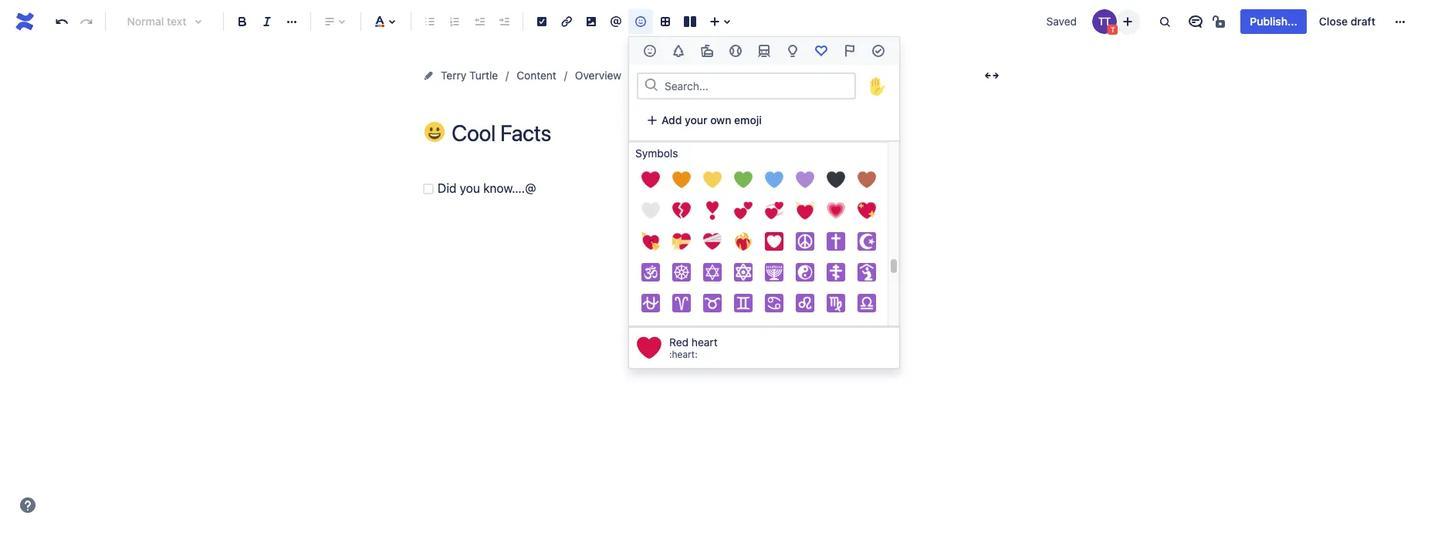 Task type: describe. For each thing, give the bounding box(es) containing it.
your
[[685, 113, 708, 127]]

:leo: image
[[796, 294, 814, 313]]

confluence image
[[12, 9, 37, 34]]

:heart:
[[669, 349, 698, 361]]

move this page image
[[422, 69, 435, 82]]

:white_heart: image
[[642, 201, 660, 220]]

undo ⌘z image
[[52, 12, 71, 31]]

close draft
[[1319, 15, 1376, 28]]

:broken_heart: image
[[672, 201, 691, 220]]

6 cell from the left
[[790, 320, 821, 349]]

:purple_heart: image
[[796, 171, 814, 189]]

link image
[[557, 12, 576, 31]]

:star_of_david: image
[[703, 263, 722, 282]]

draft
[[1351, 15, 1376, 28]]

invite to edit image
[[1119, 12, 1137, 30]]

heart
[[692, 336, 718, 349]]

bullet list ⌘⇧8 image
[[421, 12, 439, 31]]

3 cell from the left
[[697, 320, 728, 349]]

italic ⌘i image
[[258, 12, 276, 31]]

:grinning: image
[[425, 122, 445, 142]]

mention image
[[607, 12, 625, 31]]

:sparkling_heart: image
[[858, 201, 876, 220]]

did you know….@
[[438, 181, 536, 195]]

:black_heart: image
[[827, 171, 845, 189]]

you
[[460, 181, 480, 195]]

:ophiuchus: image
[[642, 294, 660, 313]]

food & drink image
[[698, 42, 716, 60]]

close draft button
[[1310, 9, 1385, 34]]

add image, video, or file image
[[582, 12, 601, 31]]

:gift_heart: image
[[672, 232, 691, 251]]

:six_pointed_star: image
[[734, 263, 753, 282]]

symbols image
[[812, 42, 831, 60]]

red heart :heart:
[[669, 336, 718, 361]]

travel & places image
[[755, 42, 774, 60]]

8 cell from the left
[[852, 320, 882, 349]]

add your own emoji
[[662, 113, 762, 127]]

:wheel_of_dharma: image
[[672, 263, 691, 282]]

:cancer: image
[[765, 294, 784, 313]]

choose an emoji category tab list
[[629, 37, 899, 65]]

comment icon image
[[1187, 12, 1205, 31]]

7 cell from the left
[[821, 320, 852, 349]]

content link
[[517, 66, 557, 85]]

emoji picker dialog
[[628, 36, 900, 369]]

:taurus: image
[[703, 294, 722, 313]]

image
[[614, 96, 645, 109]]

:star_and_crescent: image
[[858, 232, 876, 251]]

help image
[[19, 496, 37, 515]]

nature image
[[669, 42, 688, 60]]

add for add your own emoji
[[662, 113, 682, 127]]

2 cell from the left
[[666, 320, 697, 349]]

:gemini: image
[[734, 294, 753, 313]]

more formatting image
[[283, 12, 301, 31]]

people image
[[640, 42, 659, 60]]

find and replace image
[[1156, 12, 1175, 31]]

publish... button
[[1241, 9, 1307, 34]]

productivity image
[[870, 42, 888, 60]]

:raised_hand: image
[[864, 72, 892, 100]]

terry
[[441, 69, 466, 82]]

:orthodox_cross: image
[[827, 263, 845, 282]]

:om_symbol: image
[[642, 263, 660, 282]]

:heartbeat: image
[[796, 201, 814, 220]]

:menorah: image
[[765, 263, 784, 282]]

emojis actions and list panel tab panel
[[629, 65, 899, 350]]



Task type: locate. For each thing, give the bounding box(es) containing it.
layouts image
[[681, 12, 699, 31]]

add for add header image
[[552, 96, 572, 109]]

symbols
[[635, 147, 678, 160]]

Emoji name field
[[660, 75, 855, 96]]

4 cell from the left
[[728, 320, 759, 349]]

:blue_heart: image
[[765, 171, 784, 189]]

symbols grid
[[629, 142, 899, 350]]

:revolving_hearts: image
[[765, 201, 784, 220]]

make page full-width image
[[983, 66, 1001, 85]]

:brown_heart: image
[[858, 171, 876, 189]]

emoji
[[734, 113, 762, 127]]

:cupid: image
[[642, 232, 660, 251]]

header
[[575, 96, 611, 109]]

:heart_on_fire: image
[[734, 232, 753, 251]]

own
[[710, 113, 731, 127]]

no restrictions image
[[1212, 12, 1230, 31]]

:aries: image
[[672, 294, 691, 313]]

overview
[[575, 69, 622, 82]]

flags image
[[841, 42, 859, 60]]

publish...
[[1250, 15, 1298, 28]]

turtle
[[469, 69, 498, 82]]

:cross: image
[[827, 232, 845, 251]]

add left header
[[552, 96, 572, 109]]

add header image button
[[527, 94, 654, 112]]

5 cell from the left
[[759, 320, 790, 349]]

:grinning: image
[[425, 122, 445, 142]]

redo ⌘⇧z image
[[77, 12, 96, 31]]

cell down :gemini: icon
[[728, 320, 759, 349]]

red
[[669, 336, 689, 349]]

1 vertical spatial add
[[662, 113, 682, 127]]

0 horizontal spatial add
[[552, 96, 572, 109]]

content
[[517, 69, 557, 82]]

:heart: image
[[642, 171, 660, 189], [637, 336, 662, 361], [637, 336, 662, 361]]

indent tab image
[[495, 12, 513, 31]]

Give this page a title text field
[[452, 120, 1006, 146]]

terry turtle link
[[441, 66, 498, 85]]

objects image
[[784, 42, 802, 60]]

bold ⌘b image
[[233, 12, 252, 31]]

:virgo: image
[[827, 294, 845, 313]]

confluence image
[[12, 9, 37, 34]]

cell down :leo: "icon"
[[790, 320, 821, 349]]

0 vertical spatial add
[[552, 96, 572, 109]]

emoji image
[[631, 12, 650, 31]]

cell down :aries: image
[[666, 320, 697, 349]]

cell down :virgo: image
[[821, 320, 852, 349]]

:orange_heart: image
[[672, 171, 691, 189]]

cell left red
[[635, 320, 666, 349]]

add
[[552, 96, 572, 109], [662, 113, 682, 127]]

action item image
[[533, 12, 551, 31]]

overview link
[[575, 66, 622, 85]]

close
[[1319, 15, 1348, 28]]

:place_of_worship: image
[[858, 263, 876, 282]]

add your own emoji button
[[637, 108, 771, 133]]

:yin_yang: image
[[796, 263, 814, 282]]

cell down :libra: "icon"
[[852, 320, 882, 349]]

1 horizontal spatial add
[[662, 113, 682, 127]]

cell down :taurus: icon
[[697, 320, 728, 349]]

:raised_hand: image
[[868, 77, 887, 95]]

:libra: image
[[858, 294, 876, 313]]

1 cell from the left
[[635, 320, 666, 349]]

cell
[[635, 320, 666, 349], [666, 320, 697, 349], [697, 320, 728, 349], [728, 320, 759, 349], [759, 320, 790, 349], [790, 320, 821, 349], [821, 320, 852, 349], [852, 320, 882, 349]]

cell down :cancer: icon
[[759, 320, 790, 349]]

:heartpulse: image
[[827, 201, 845, 220]]

:two_hearts: image
[[734, 201, 753, 220]]

numbered list ⌘⇧7 image
[[445, 12, 464, 31]]

:peace: image
[[796, 232, 814, 251]]

add left your
[[662, 113, 682, 127]]

did
[[438, 181, 457, 195]]

saved
[[1047, 15, 1077, 28]]

terry turtle
[[441, 69, 498, 82]]

:yellow_heart: image
[[703, 171, 722, 189]]

:heart_decoration: image
[[765, 232, 784, 251]]

terry turtle image
[[1093, 9, 1117, 34]]

:mending_heart: image
[[703, 232, 722, 251]]

table image
[[656, 12, 675, 31]]

know….@
[[483, 181, 536, 195]]

:heart_exclamation: image
[[703, 201, 722, 220]]

activity image
[[726, 42, 745, 60]]

outdent ⇧tab image
[[470, 12, 489, 31]]

Main content area, start typing to enter text. text field
[[419, 178, 1006, 200]]

:green_heart: image
[[734, 171, 753, 189]]

add header image
[[552, 96, 645, 109]]

add inside emojis actions and list panel tab panel
[[662, 113, 682, 127]]

more image
[[1391, 12, 1410, 31]]



Task type: vqa. For each thing, say whether or not it's contained in the screenshot.
the :taurus: "IMAGE"
yes



